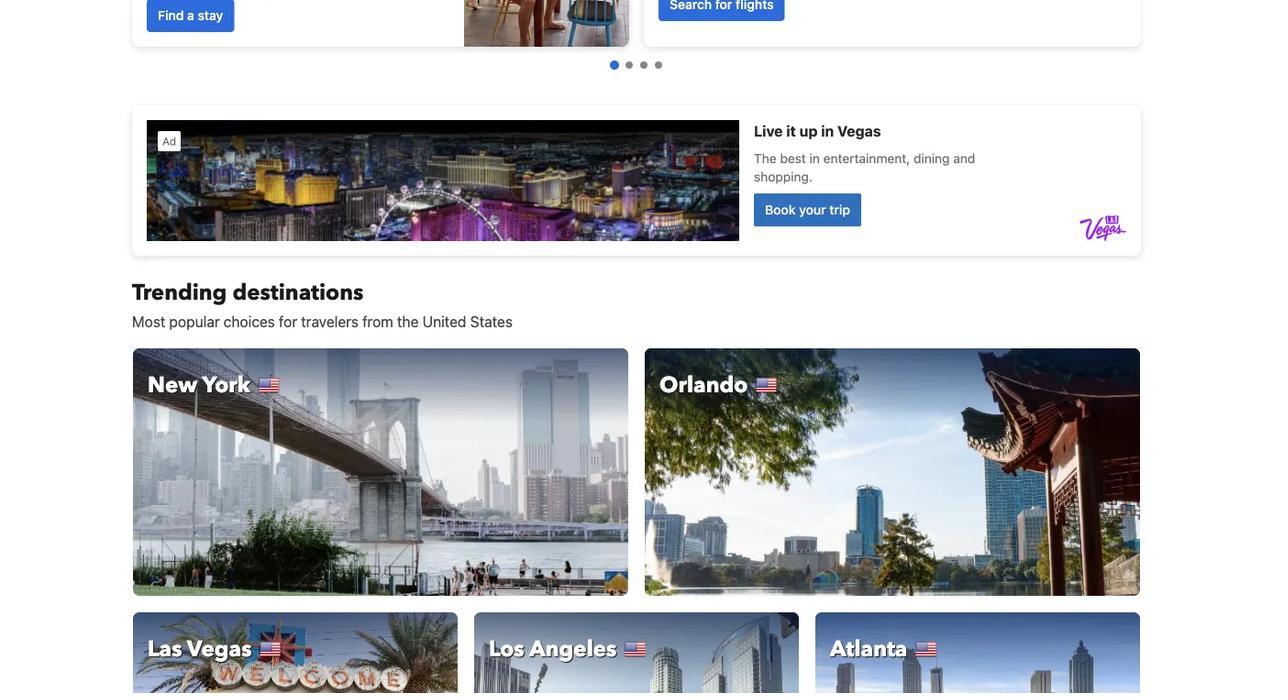 Task type: describe. For each thing, give the bounding box(es) containing it.
destinations
[[232, 277, 363, 308]]

united
[[422, 313, 466, 331]]

orlando link
[[644, 348, 1141, 597]]

states
[[470, 313, 513, 331]]

las
[[148, 634, 182, 664]]

travelers
[[301, 313, 358, 331]]

los angeles
[[489, 634, 617, 664]]

las vegas
[[148, 634, 252, 664]]

most
[[132, 313, 165, 331]]

advertisement region
[[132, 105, 1141, 256]]

new york link
[[132, 348, 629, 597]]

los angeles link
[[473, 612, 800, 693]]

new
[[148, 370, 197, 400]]

find
[[158, 8, 184, 23]]

popular
[[169, 313, 220, 331]]

choices
[[224, 313, 275, 331]]

a
[[187, 8, 194, 23]]

find a stay
[[158, 8, 223, 23]]



Task type: vqa. For each thing, say whether or not it's contained in the screenshot.
Take your longest vacation yet "image"
yes



Task type: locate. For each thing, give the bounding box(es) containing it.
los
[[489, 634, 524, 664]]

trending destinations most popular choices for travelers from the united states
[[132, 277, 513, 331]]

for
[[279, 313, 297, 331]]

york
[[202, 370, 251, 400]]

progress bar
[[610, 61, 662, 70]]

vegas
[[187, 634, 252, 664]]

new york
[[148, 370, 251, 400]]

atlanta
[[830, 634, 907, 664]]

atlanta link
[[814, 612, 1141, 693]]

stay
[[198, 8, 223, 23]]

find a stay link
[[147, 0, 234, 32]]

take your longest vacation yet image
[[464, 0, 629, 47]]

las vegas link
[[132, 612, 459, 693]]

orlando
[[659, 370, 748, 400]]

from
[[362, 313, 393, 331]]

the
[[397, 313, 419, 331]]

trending
[[132, 277, 227, 308]]

angeles
[[529, 634, 617, 664]]



